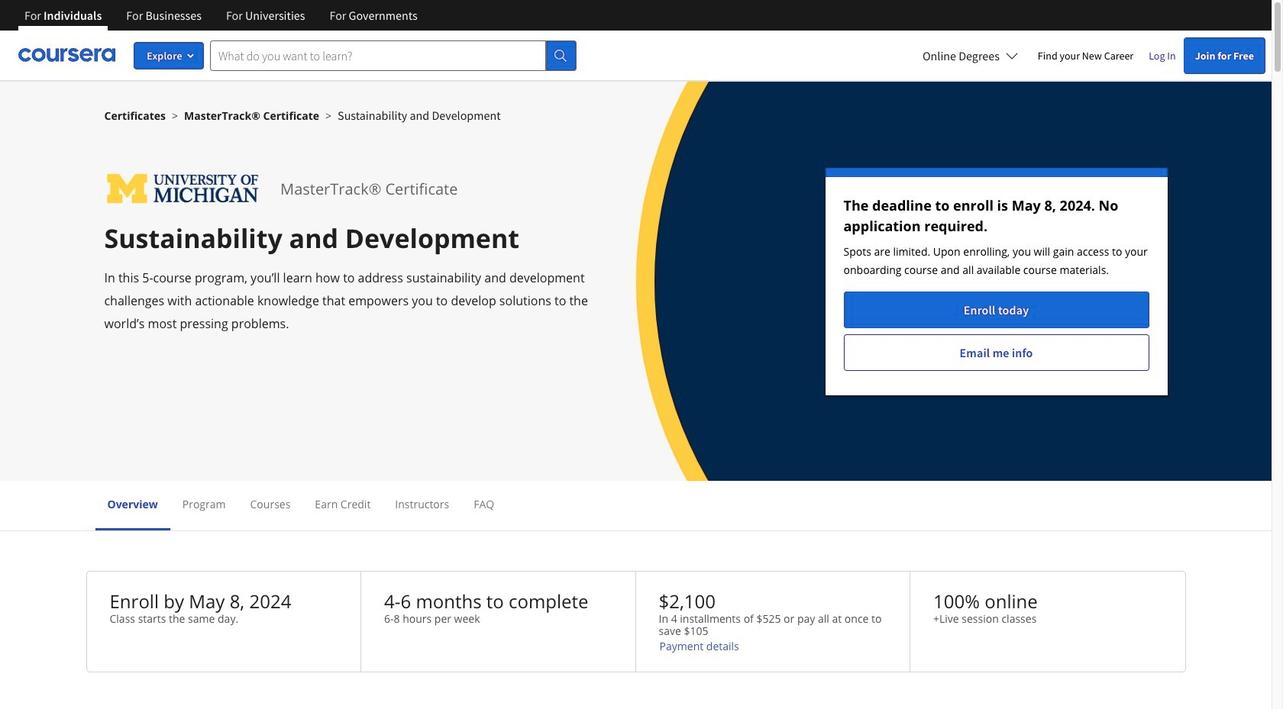 Task type: locate. For each thing, give the bounding box(es) containing it.
university of michigan image
[[104, 168, 262, 210]]

None search field
[[210, 40, 577, 71]]

coursera image
[[18, 43, 115, 67]]

status
[[825, 168, 1167, 396]]

certificate menu element
[[95, 481, 1176, 531]]



Task type: describe. For each thing, give the bounding box(es) containing it.
What do you want to learn? text field
[[210, 40, 546, 71]]

banner navigation
[[12, 0, 430, 42]]



Task type: vqa. For each thing, say whether or not it's contained in the screenshot.
status
yes



